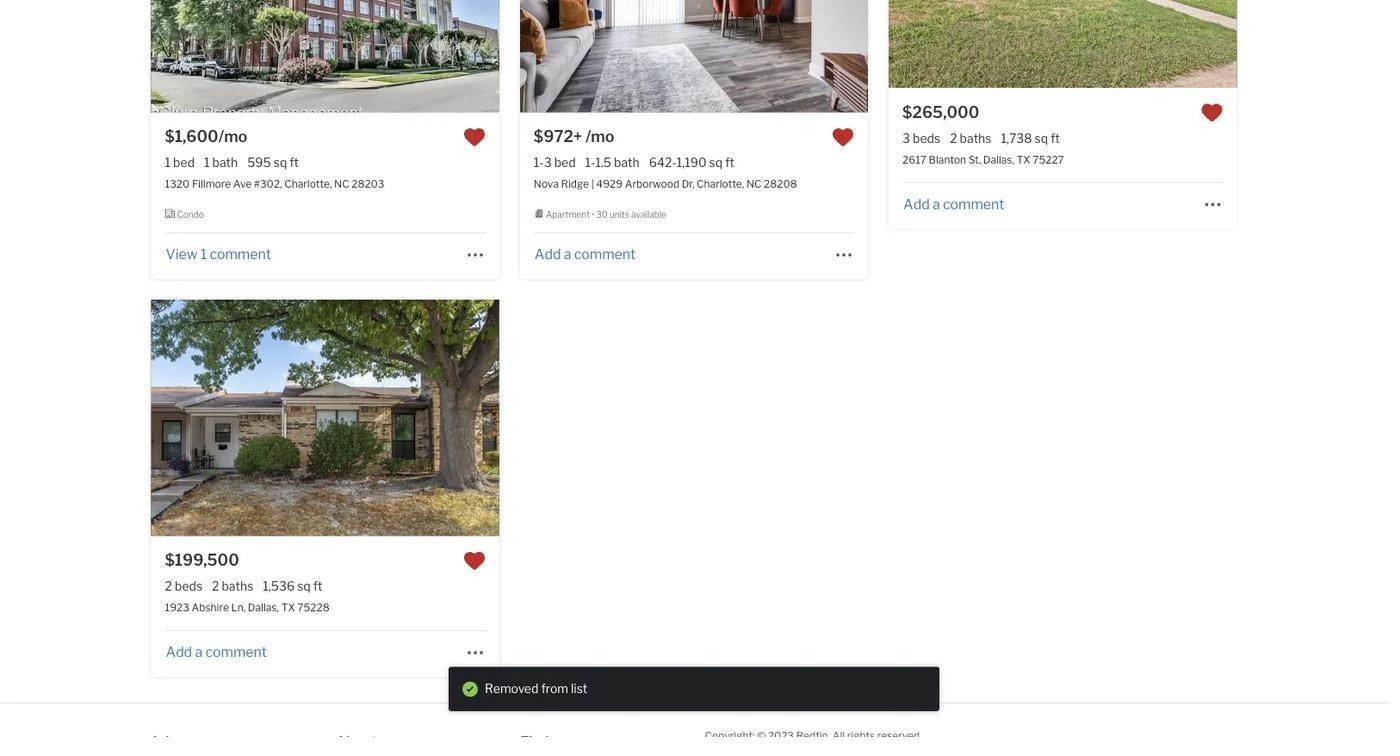 Task type: vqa. For each thing, say whether or not it's contained in the screenshot.
analysis at top
no



Task type: locate. For each thing, give the bounding box(es) containing it.
0 horizontal spatial add a comment
[[166, 644, 267, 661]]

beds up 1923
[[175, 579, 202, 594]]

1 horizontal spatial 2
[[212, 579, 219, 594]]

ft
[[1051, 131, 1060, 146], [290, 156, 299, 170], [725, 156, 735, 170], [313, 579, 323, 594]]

1 photo of 1320 fillmore ave #302, charlotte, nc 28203 image from the left
[[151, 0, 499, 112]]

ave
[[233, 178, 252, 190]]

beds for $265,000
[[913, 131, 941, 146]]

favorite button checkbox for $199,500
[[463, 550, 486, 572]]

charlotte, right #302,
[[284, 178, 332, 190]]

sq up 75228
[[297, 579, 311, 594]]

1
[[165, 156, 171, 170], [204, 156, 210, 170], [200, 246, 207, 263]]

1 horizontal spatial a
[[564, 246, 571, 263]]

2 photo of 1923 abshire ln, dallas, tx 75228 image from the left
[[499, 300, 847, 536]]

0 horizontal spatial charlotte,
[[284, 178, 332, 190]]

1 up 1320
[[165, 156, 171, 170]]

add down 1923
[[166, 644, 192, 661]]

1 horizontal spatial 2 baths
[[950, 131, 992, 146]]

baths up ln,
[[222, 579, 253, 594]]

a down apartment
[[564, 246, 571, 263]]

sq
[[1035, 131, 1048, 146], [274, 156, 287, 170], [709, 156, 723, 170], [297, 579, 311, 594]]

bath
[[212, 156, 238, 170], [614, 156, 640, 170]]

4929
[[596, 178, 623, 190]]

2 photo of 1320 fillmore ave #302, charlotte, nc 28203 image from the left
[[499, 0, 847, 112]]

st,
[[969, 153, 981, 166]]

2 beds
[[165, 579, 202, 594]]

photo of 4929 arborwood dr, charlotte, nc 28208 image
[[520, 0, 868, 112], [868, 0, 1216, 112]]

a for $265,000
[[933, 195, 940, 212]]

favorite button checkbox
[[832, 126, 855, 149]]

0 vertical spatial add
[[904, 195, 930, 212]]

add a comment button down abshire
[[165, 644, 268, 661]]

1 vertical spatial add a comment
[[535, 246, 636, 263]]

$1,600 /mo
[[165, 127, 248, 146]]

comment
[[943, 195, 1005, 212], [210, 246, 271, 263], [574, 246, 636, 263], [205, 644, 267, 661]]

bath right 1.5
[[614, 156, 640, 170]]

0 vertical spatial 2 baths
[[950, 131, 992, 146]]

1 horizontal spatial add a comment button
[[534, 246, 637, 263]]

$265,000
[[903, 103, 980, 122]]

1 vertical spatial tx
[[281, 602, 295, 614]]

75228
[[297, 602, 330, 614]]

charlotte,
[[284, 178, 332, 190], [697, 178, 745, 190]]

1 horizontal spatial /mo
[[586, 127, 615, 146]]

1 horizontal spatial bed
[[554, 156, 576, 170]]

2 bed from the left
[[554, 156, 576, 170]]

30
[[596, 209, 608, 219]]

nova ridge | 4929 arborwood dr, charlotte, nc 28208
[[534, 178, 797, 190]]

28208
[[764, 178, 797, 190]]

$972+
[[534, 127, 582, 146]]

0 horizontal spatial bed
[[173, 156, 195, 170]]

0 horizontal spatial add a comment button
[[165, 644, 268, 661]]

1 horizontal spatial nc
[[747, 178, 762, 190]]

baths for $199,500
[[222, 579, 253, 594]]

1923
[[165, 602, 189, 614]]

2 baths up st,
[[950, 131, 992, 146]]

0 horizontal spatial 1-
[[534, 156, 544, 170]]

2
[[950, 131, 957, 146], [165, 579, 172, 594], [212, 579, 219, 594]]

3 up "nova"
[[544, 156, 552, 170]]

0 horizontal spatial 2 baths
[[212, 579, 253, 594]]

2 horizontal spatial add a comment
[[904, 195, 1005, 212]]

ft up 75228
[[313, 579, 323, 594]]

595 sq ft
[[247, 156, 299, 170]]

0 vertical spatial dallas,
[[983, 153, 1015, 166]]

ft up "75227"
[[1051, 131, 1060, 146]]

favorite button image for $199,500
[[463, 550, 486, 572]]

1 horizontal spatial baths
[[960, 131, 992, 146]]

1 horizontal spatial favorite button image
[[1201, 102, 1223, 124]]

0 vertical spatial favorite button image
[[463, 126, 486, 149]]

2 favorite button image from the top
[[463, 550, 486, 572]]

bed up 1320
[[173, 156, 195, 170]]

from
[[541, 682, 568, 696]]

28203
[[352, 178, 385, 190]]

dallas, right ln,
[[248, 602, 279, 614]]

1 bed from the left
[[173, 156, 195, 170]]

1 horizontal spatial add
[[535, 246, 561, 263]]

1- up | on the top of page
[[585, 156, 596, 170]]

charlotte, right dr,
[[697, 178, 745, 190]]

ft for $199,500
[[313, 579, 323, 594]]

baths up st,
[[960, 131, 992, 146]]

comment right view
[[210, 246, 271, 263]]

/mo up 1 bath on the left top
[[219, 127, 248, 146]]

1-
[[534, 156, 544, 170], [585, 156, 596, 170]]

1 for 1 bed
[[165, 156, 171, 170]]

favorite button image
[[1201, 102, 1223, 124], [832, 126, 855, 149]]

bed
[[173, 156, 195, 170], [554, 156, 576, 170]]

1 up fillmore
[[204, 156, 210, 170]]

tx
[[1017, 153, 1031, 166], [281, 602, 295, 614]]

2 /mo from the left
[[586, 127, 615, 146]]

sq for $265,000
[[1035, 131, 1048, 146]]

2 nc from the left
[[747, 178, 762, 190]]

0 vertical spatial beds
[[913, 131, 941, 146]]

$1,600
[[165, 127, 219, 146]]

2 up 1923
[[165, 579, 172, 594]]

add a comment
[[904, 195, 1005, 212], [535, 246, 636, 263], [166, 644, 267, 661]]

2 baths for $199,500
[[212, 579, 253, 594]]

a
[[933, 195, 940, 212], [564, 246, 571, 263], [195, 644, 203, 661]]

sq for $199,500
[[297, 579, 311, 594]]

add a comment button down •
[[534, 246, 637, 263]]

2 vertical spatial favorite button checkbox
[[463, 550, 486, 572]]

add for $199,500
[[166, 644, 192, 661]]

2 1- from the left
[[585, 156, 596, 170]]

2 photo of 4929 arborwood dr, charlotte, nc 28208 image from the left
[[868, 0, 1216, 112]]

0 horizontal spatial 3
[[544, 156, 552, 170]]

1 horizontal spatial 3
[[903, 131, 911, 146]]

2 up blanton
[[950, 131, 957, 146]]

ln,
[[231, 602, 246, 614]]

1 vertical spatial dallas,
[[248, 602, 279, 614]]

photo of 1320 fillmore ave #302, charlotte, nc 28203 image
[[151, 0, 499, 112], [499, 0, 847, 112]]

2 baths
[[950, 131, 992, 146], [212, 579, 253, 594]]

photo of 2617 blanton st, dallas, tx 75227 image
[[889, 0, 1237, 88], [1237, 0, 1388, 88]]

bath up fillmore
[[212, 156, 238, 170]]

1 horizontal spatial bath
[[614, 156, 640, 170]]

0 horizontal spatial add
[[166, 644, 192, 661]]

sq for $1,600
[[274, 156, 287, 170]]

units
[[610, 209, 630, 219]]

comment down ln,
[[205, 644, 267, 661]]

0 horizontal spatial dallas,
[[248, 602, 279, 614]]

1 vertical spatial add
[[535, 246, 561, 263]]

3 up 2617
[[903, 131, 911, 146]]

a down abshire
[[195, 644, 203, 661]]

add down 2617
[[904, 195, 930, 212]]

0 vertical spatial baths
[[960, 131, 992, 146]]

photo of 1923 abshire ln, dallas, tx 75228 image
[[151, 300, 499, 536], [499, 300, 847, 536]]

•
[[592, 209, 595, 219]]

nc left the 28208
[[747, 178, 762, 190]]

1 bath from the left
[[212, 156, 238, 170]]

a down blanton
[[933, 195, 940, 212]]

favorite button image for $1,600
[[463, 126, 486, 149]]

1 horizontal spatial charlotte,
[[697, 178, 745, 190]]

1 horizontal spatial add a comment
[[535, 246, 636, 263]]

baths for $265,000
[[960, 131, 992, 146]]

2 horizontal spatial 2
[[950, 131, 957, 146]]

sq up "75227"
[[1035, 131, 1048, 146]]

ft up 1320 fillmore ave #302, charlotte, nc 28203
[[290, 156, 299, 170]]

0 vertical spatial favorite button image
[[1201, 102, 1223, 124]]

1 vertical spatial favorite button image
[[832, 126, 855, 149]]

2 baths up ln,
[[212, 579, 253, 594]]

tx down 1,738 sq ft
[[1017, 153, 1031, 166]]

add a comment button
[[903, 195, 1005, 212], [534, 246, 637, 263], [165, 644, 268, 661]]

add
[[904, 195, 930, 212], [535, 246, 561, 263], [166, 644, 192, 661]]

1-3 bed
[[534, 156, 576, 170]]

1 vertical spatial favorite button image
[[463, 550, 486, 572]]

beds
[[913, 131, 941, 146], [175, 579, 202, 594]]

1 horizontal spatial dallas,
[[983, 153, 1015, 166]]

0 horizontal spatial nc
[[334, 178, 349, 190]]

1 vertical spatial beds
[[175, 579, 202, 594]]

2 for $265,000
[[950, 131, 957, 146]]

1 vertical spatial 2 baths
[[212, 579, 253, 594]]

dallas, right st,
[[983, 153, 1015, 166]]

add a comment button down blanton
[[903, 195, 1005, 212]]

0 horizontal spatial /mo
[[219, 127, 248, 146]]

list
[[571, 682, 588, 696]]

1-1.5 bath
[[585, 156, 640, 170]]

0 horizontal spatial bath
[[212, 156, 238, 170]]

baths
[[960, 131, 992, 146], [222, 579, 253, 594]]

1 1- from the left
[[534, 156, 544, 170]]

arborwood
[[625, 178, 680, 190]]

favorite button image
[[463, 126, 486, 149], [463, 550, 486, 572]]

0 horizontal spatial favorite button image
[[832, 126, 855, 149]]

sq right '595'
[[274, 156, 287, 170]]

/mo
[[219, 127, 248, 146], [586, 127, 615, 146]]

1 vertical spatial favorite button checkbox
[[463, 126, 486, 149]]

1 favorite button image from the top
[[463, 126, 486, 149]]

/mo for $972+ /mo
[[586, 127, 615, 146]]

1 /mo from the left
[[219, 127, 248, 146]]

3
[[903, 131, 911, 146], [544, 156, 552, 170]]

nc
[[334, 178, 349, 190], [747, 178, 762, 190]]

2 vertical spatial add a comment
[[166, 644, 267, 661]]

1 horizontal spatial tx
[[1017, 153, 1031, 166]]

2 up abshire
[[212, 579, 219, 594]]

blanton
[[929, 153, 967, 166]]

available
[[631, 209, 667, 219]]

1,190
[[677, 156, 707, 170]]

2 vertical spatial a
[[195, 644, 203, 661]]

dallas,
[[983, 153, 1015, 166], [248, 602, 279, 614]]

2 horizontal spatial a
[[933, 195, 940, 212]]

favorite button checkbox
[[1201, 102, 1223, 124], [463, 126, 486, 149], [463, 550, 486, 572]]

1 horizontal spatial beds
[[913, 131, 941, 146]]

2 horizontal spatial add a comment button
[[903, 195, 1005, 212]]

0 horizontal spatial a
[[195, 644, 203, 661]]

nc left 28203
[[334, 178, 349, 190]]

1.5
[[596, 156, 612, 170]]

0 vertical spatial add a comment button
[[903, 195, 1005, 212]]

bed up ridge
[[554, 156, 576, 170]]

1 vertical spatial a
[[564, 246, 571, 263]]

2 vertical spatial add
[[166, 644, 192, 661]]

0 vertical spatial add a comment
[[904, 195, 1005, 212]]

0 horizontal spatial tx
[[281, 602, 295, 614]]

/mo up 1.5
[[586, 127, 615, 146]]

2 charlotte, from the left
[[697, 178, 745, 190]]

0 vertical spatial a
[[933, 195, 940, 212]]

0 vertical spatial favorite button checkbox
[[1201, 102, 1223, 124]]

tx down 1,536 sq ft
[[281, 602, 295, 614]]

2 vertical spatial add a comment button
[[165, 644, 268, 661]]

0 horizontal spatial baths
[[222, 579, 253, 594]]

2 horizontal spatial add
[[904, 195, 930, 212]]

add a comment down •
[[535, 246, 636, 263]]

add a comment down blanton
[[904, 195, 1005, 212]]

1 horizontal spatial 1-
[[585, 156, 596, 170]]

add down apartment
[[535, 246, 561, 263]]

1 vertical spatial baths
[[222, 579, 253, 594]]

0 horizontal spatial beds
[[175, 579, 202, 594]]

add a comment down abshire
[[166, 644, 267, 661]]

beds up 2617
[[913, 131, 941, 146]]

|
[[591, 178, 594, 190]]

0 vertical spatial tx
[[1017, 153, 1031, 166]]

add for $265,000
[[904, 195, 930, 212]]

removed from list
[[485, 682, 588, 696]]

1- up "nova"
[[534, 156, 544, 170]]



Task type: describe. For each thing, give the bounding box(es) containing it.
comment down apartment • 30 units available
[[574, 246, 636, 263]]

2 bath from the left
[[614, 156, 640, 170]]

1,738
[[1001, 131, 1032, 146]]

ft for $265,000
[[1051, 131, 1060, 146]]

ridge
[[561, 178, 589, 190]]

2 photo of 2617 blanton st, dallas, tx 75227 image from the left
[[1237, 0, 1388, 88]]

1 nc from the left
[[334, 178, 349, 190]]

1,536
[[263, 579, 295, 594]]

1 vertical spatial 3
[[544, 156, 552, 170]]

favorite button checkbox for $265,000
[[1201, 102, 1223, 124]]

dallas, for $199,500
[[248, 602, 279, 614]]

dallas, for $265,000
[[983, 153, 1015, 166]]

1 bath
[[204, 156, 238, 170]]

1 photo of 2617 blanton st, dallas, tx 75227 image from the left
[[889, 0, 1237, 88]]

3 beds
[[903, 131, 941, 146]]

add a comment for $265,000
[[904, 195, 1005, 212]]

2 for $199,500
[[212, 579, 219, 594]]

view
[[166, 246, 198, 263]]

removed
[[485, 682, 539, 696]]

apartment • 30 units available
[[546, 209, 667, 219]]

favorite button image for $972+
[[832, 126, 855, 149]]

1 charlotte, from the left
[[284, 178, 332, 190]]

1 right view
[[200, 246, 207, 263]]

642-1,190 sq ft
[[649, 156, 735, 170]]

1923 abshire ln, dallas, tx 75228
[[165, 602, 330, 614]]

1 photo of 4929 arborwood dr, charlotte, nc 28208 image from the left
[[520, 0, 868, 112]]

ft for $1,600
[[290, 156, 299, 170]]

75227
[[1033, 153, 1064, 166]]

1- for 3
[[534, 156, 544, 170]]

ft right '1,190'
[[725, 156, 735, 170]]

add a comment button for $265,000
[[903, 195, 1005, 212]]

2617 blanton st, dallas, tx 75227
[[903, 153, 1064, 166]]

1320 fillmore ave #302, charlotte, nc 28203
[[165, 178, 385, 190]]

642-
[[649, 156, 677, 170]]

1 bed
[[165, 156, 195, 170]]

/mo for $1,600 /mo
[[219, 127, 248, 146]]

comment down st,
[[943, 195, 1005, 212]]

1 vertical spatial add a comment button
[[534, 246, 637, 263]]

1 photo of 1923 abshire ln, dallas, tx 75228 image from the left
[[151, 300, 499, 536]]

1,738 sq ft
[[1001, 131, 1060, 146]]

fillmore
[[192, 178, 231, 190]]

nova
[[534, 178, 559, 190]]

add a comment for $199,500
[[166, 644, 267, 661]]

sq right '1,190'
[[709, 156, 723, 170]]

view 1 comment
[[166, 246, 271, 263]]

tx for $199,500
[[281, 602, 295, 614]]

1- for 1.5
[[585, 156, 596, 170]]

favorite button checkbox for $1,600
[[463, 126, 486, 149]]

1320
[[165, 178, 190, 190]]

favorite button image for $265,000
[[1201, 102, 1223, 124]]

0 vertical spatial 3
[[903, 131, 911, 146]]

dr,
[[682, 178, 695, 190]]

add a comment button for $199,500
[[165, 644, 268, 661]]

2617
[[903, 153, 927, 166]]

abshire
[[192, 602, 229, 614]]

1 for 1 bath
[[204, 156, 210, 170]]

view 1 comment button
[[165, 246, 272, 263]]

$199,500
[[165, 551, 239, 570]]

$972+ /mo
[[534, 127, 615, 146]]

595
[[247, 156, 271, 170]]

1,536 sq ft
[[263, 579, 323, 594]]

#302,
[[254, 178, 282, 190]]

a for $199,500
[[195, 644, 203, 661]]

apartment
[[546, 209, 590, 219]]

0 horizontal spatial 2
[[165, 579, 172, 594]]

2 baths for $265,000
[[950, 131, 992, 146]]

beds for $199,500
[[175, 579, 202, 594]]

condo
[[177, 209, 204, 219]]

tx for $265,000
[[1017, 153, 1031, 166]]

removed from list section
[[449, 667, 940, 711]]



